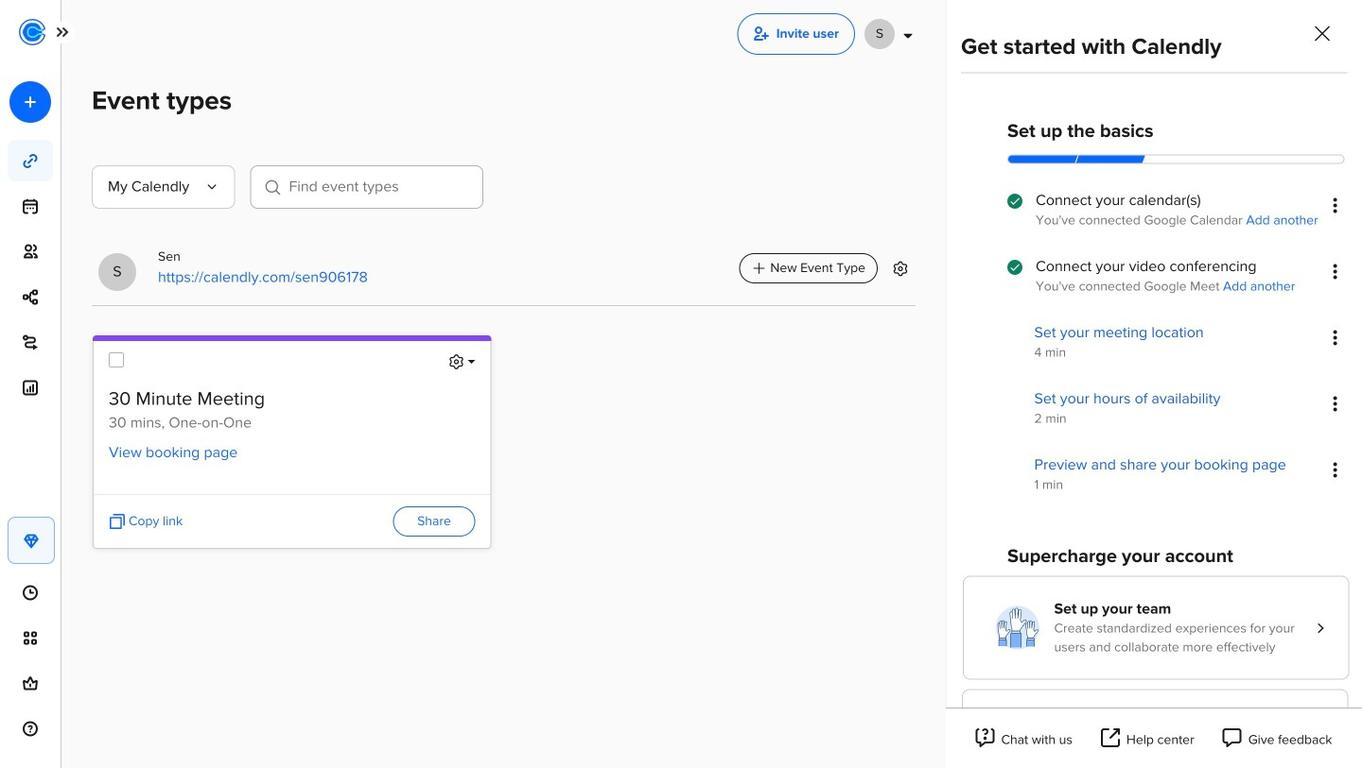 Task type: describe. For each thing, give the bounding box(es) containing it.
main navigation element
[[0, 0, 74, 769]]

Find event types field
[[250, 166, 483, 209]]

options button for setting your meeting location image
[[1324, 331, 1347, 346]]

home image
[[19, 19, 45, 45]]



Task type: vqa. For each thing, say whether or not it's contained in the screenshot.
calendly image
no



Task type: locate. For each thing, give the bounding box(es) containing it.
None search field
[[250, 166, 483, 217]]

options button for connect video image
[[1324, 264, 1347, 280]]

event types element
[[8, 140, 53, 182]]

options button for connect calendar image
[[1324, 198, 1347, 213]]



